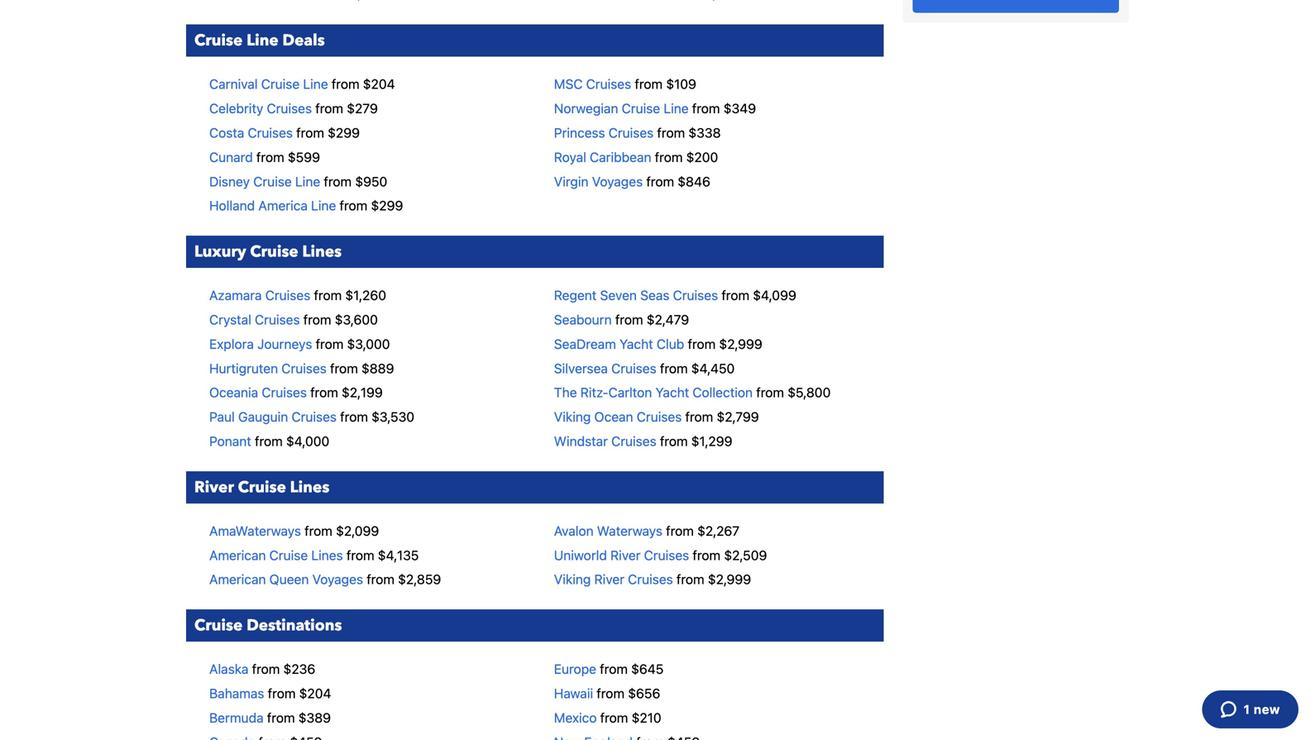 Task type: locate. For each thing, give the bounding box(es) containing it.
cruise up celebrity cruises from $ 279
[[261, 76, 300, 92]]

cruise for carnival cruise line from $ 204
[[261, 76, 300, 92]]

1,260
[[353, 288, 386, 303]]

from up 599
[[296, 125, 324, 141]]

cruises up royal caribbean from $ 200
[[609, 125, 654, 141]]

windstar cruises link
[[554, 434, 657, 449]]

from down the ritz-carlton yacht collection from $ 5,800
[[685, 409, 713, 425]]

from down the 2,267
[[693, 548, 721, 563]]

seas
[[640, 288, 670, 303]]

voyages down caribbean
[[592, 174, 643, 189]]

uniworld river cruises link
[[554, 548, 689, 563]]

voyages down american cruise lines from $ 4,135
[[312, 572, 363, 588]]

cruise line deals link
[[186, 25, 884, 57]]

msc cruises link
[[554, 76, 631, 92]]

from up american cruise lines from $ 4,135
[[305, 523, 333, 539]]

american down amawaterways
[[209, 548, 266, 563]]

bermuda
[[209, 710, 264, 726]]

windstar
[[554, 434, 608, 449]]

from up the norwegian cruise line from $ 349
[[635, 76, 663, 92]]

uniworld river cruises from $ 2,509
[[554, 548, 767, 563]]

5,800
[[796, 385, 831, 401]]

0 vertical spatial river
[[194, 477, 234, 498]]

cruises up costa cruises from $ 299
[[267, 101, 312, 116]]

2,999 down 2,509
[[716, 572, 751, 588]]

river for uniworld
[[611, 548, 641, 563]]

cruise up princess cruises from $ 338
[[622, 101, 660, 116]]

lines for american cruise lines from $ 4,135
[[311, 548, 343, 563]]

amawaterways from $ 2,099
[[209, 523, 379, 539]]

carnival cruise line link
[[209, 76, 328, 92]]

lines up american queen voyages from $ 2,859
[[311, 548, 343, 563]]

queen
[[269, 572, 309, 588]]

river down uniworld river cruises link
[[594, 572, 625, 588]]

american down american cruise lines link
[[209, 572, 266, 588]]

gauguin
[[238, 409, 288, 425]]

viking down the
[[554, 409, 591, 425]]

american
[[209, 548, 266, 563], [209, 572, 266, 588]]

viking for viking river cruises from $ 2,999
[[554, 572, 591, 588]]

holland america line from $ 299
[[209, 198, 403, 214]]

2 vertical spatial lines
[[311, 548, 343, 563]]

yacht up viking ocean cruises from $ 2,799
[[656, 385, 689, 401]]

deals
[[283, 30, 325, 51]]

0 horizontal spatial 204
[[307, 686, 331, 702]]

0 horizontal spatial 299
[[336, 125, 360, 141]]

299 down 950
[[379, 198, 403, 214]]

america
[[258, 198, 308, 214]]

200
[[694, 149, 718, 165]]

hawaii from $ 656
[[554, 686, 661, 702]]

4,135
[[386, 548, 419, 563]]

0 vertical spatial 2,999
[[727, 336, 763, 352]]

seven
[[600, 288, 637, 303]]

from up disney cruise line link
[[256, 149, 284, 165]]

hawaii link
[[554, 686, 593, 702]]

None search field
[[903, 0, 1129, 23]]

889
[[370, 361, 394, 376]]

virgin voyages link
[[554, 174, 643, 189]]

1 vertical spatial 204
[[307, 686, 331, 702]]

lines for river cruise lines
[[290, 477, 330, 498]]

costa cruises from $ 299
[[209, 125, 360, 141]]

cruise up queen at the bottom of page
[[269, 548, 308, 563]]

1 american from the top
[[209, 548, 266, 563]]

from up the hurtigruten cruises from $ 889
[[316, 336, 344, 352]]

regent
[[554, 288, 597, 303]]

line
[[247, 30, 279, 51], [303, 76, 328, 92], [664, 101, 689, 116], [295, 174, 320, 189], [311, 198, 336, 214]]

ponant
[[209, 434, 251, 449]]

cruise up amawaterways
[[238, 477, 286, 498]]

from left the 200
[[655, 149, 683, 165]]

cruises up 'cunard from $ 599'
[[248, 125, 293, 141]]

bahamas
[[209, 686, 264, 702]]

azamara
[[209, 288, 262, 303]]

river down waterways
[[611, 548, 641, 563]]

line for disney cruise line from $ 950
[[295, 174, 320, 189]]

lines down holland america line from $ 299
[[302, 241, 342, 263]]

1 vertical spatial lines
[[290, 477, 330, 498]]

389
[[307, 710, 331, 726]]

cruises up journeys
[[255, 312, 300, 328]]

1 horizontal spatial voyages
[[592, 174, 643, 189]]

line down 599
[[295, 174, 320, 189]]

2 american from the top
[[209, 572, 266, 588]]

line down disney cruise line from $ 950
[[311, 198, 336, 214]]

disney cruise line from $ 950
[[209, 174, 387, 189]]

alaska link
[[209, 662, 249, 677]]

from up 338
[[692, 101, 720, 116]]

mexico
[[554, 710, 597, 726]]

cruise up the holland america line 'link'
[[253, 174, 292, 189]]

$
[[363, 76, 371, 92], [666, 76, 674, 92], [347, 101, 355, 116], [724, 101, 732, 116], [328, 125, 336, 141], [689, 125, 697, 141], [288, 149, 296, 165], [686, 149, 694, 165], [355, 174, 363, 189], [678, 174, 686, 189], [371, 198, 379, 214], [345, 288, 353, 303], [753, 288, 761, 303], [335, 312, 343, 328], [647, 312, 655, 328], [347, 336, 355, 352], [719, 336, 727, 352], [362, 361, 370, 376], [692, 361, 700, 376], [342, 385, 350, 401], [788, 385, 796, 401], [372, 409, 380, 425], [717, 409, 725, 425], [286, 434, 294, 449], [691, 434, 700, 449], [336, 523, 344, 539], [698, 523, 706, 539], [378, 548, 386, 563], [724, 548, 732, 563], [398, 572, 406, 588], [708, 572, 716, 588], [283, 662, 292, 677], [631, 662, 639, 677], [299, 686, 307, 702], [628, 686, 636, 702], [298, 710, 307, 726], [632, 710, 640, 726]]

celebrity cruises from $ 279
[[209, 101, 378, 116]]

from down '2,199'
[[340, 409, 368, 425]]

msc cruises from $ 109
[[554, 76, 697, 92]]

from down carnival cruise line from $ 204
[[315, 101, 343, 116]]

cruise for disney cruise line from $ 950
[[253, 174, 292, 189]]

cruises
[[586, 76, 631, 92], [267, 101, 312, 116], [248, 125, 293, 141], [609, 125, 654, 141], [265, 288, 310, 303], [673, 288, 718, 303], [255, 312, 300, 328], [282, 361, 327, 376], [612, 361, 657, 376], [262, 385, 307, 401], [292, 409, 337, 425], [637, 409, 682, 425], [611, 434, 657, 449], [644, 548, 689, 563], [628, 572, 673, 588]]

explora
[[209, 336, 254, 352]]

2 vertical spatial river
[[594, 572, 625, 588]]

2,799
[[725, 409, 759, 425]]

0 vertical spatial lines
[[302, 241, 342, 263]]

cruises up 4,000
[[292, 409, 337, 425]]

0 horizontal spatial yacht
[[620, 336, 653, 352]]

cruises down uniworld river cruises from $ 2,509
[[628, 572, 673, 588]]

paul gauguin cruises link
[[209, 409, 337, 425]]

1 viking from the top
[[554, 409, 591, 425]]

river down ponant link
[[194, 477, 234, 498]]

1 horizontal spatial 299
[[379, 198, 403, 214]]

204 up 279
[[371, 76, 395, 92]]

1 vertical spatial yacht
[[656, 385, 689, 401]]

210
[[640, 710, 662, 726]]

1 vertical spatial 2,999
[[716, 572, 751, 588]]

europe
[[554, 662, 597, 677]]

cruise up azamara cruises link
[[250, 241, 298, 263]]

seadream
[[554, 336, 616, 352]]

cunard from $ 599
[[209, 149, 320, 165]]

seadream yacht club link
[[554, 336, 684, 352]]

crystal cruises from $ 3,600
[[209, 312, 378, 328]]

2,999 for luxury cruise lines
[[727, 336, 763, 352]]

cruises up "norwegian cruise line" link
[[586, 76, 631, 92]]

viking down uniworld at bottom left
[[554, 572, 591, 588]]

from down regent seven seas cruises 'link'
[[615, 312, 643, 328]]

river cruise lines link
[[186, 471, 884, 504]]

explora journeys link
[[209, 336, 312, 352]]

from down 'club'
[[660, 361, 688, 376]]

cruise for luxury cruise lines
[[250, 241, 298, 263]]

0 vertical spatial 204
[[371, 76, 395, 92]]

line for norwegian cruise line from $ 349
[[664, 101, 689, 116]]

1 vertical spatial viking
[[554, 572, 591, 588]]

cruise destinations
[[194, 615, 342, 637]]

0 vertical spatial viking
[[554, 409, 591, 425]]

mexico link
[[554, 710, 597, 726]]

1 vertical spatial american
[[209, 572, 266, 588]]

599
[[296, 149, 320, 165]]

lines up amawaterways from $ 2,099
[[290, 477, 330, 498]]

amawaterways link
[[209, 523, 301, 539]]

holland
[[209, 198, 255, 214]]

from up bahamas from $ 204 at the left bottom of page
[[252, 662, 280, 677]]

line up celebrity cruises from $ 279
[[303, 76, 328, 92]]

silversea cruises link
[[554, 361, 657, 376]]

2,999
[[727, 336, 763, 352], [716, 572, 751, 588]]

yacht up silversea cruises from $ 4,450
[[620, 336, 653, 352]]

204 up 389
[[307, 686, 331, 702]]

crystal cruises link
[[209, 312, 300, 328]]

viking
[[554, 409, 591, 425], [554, 572, 591, 588]]

from up hawaii from $ 656
[[600, 662, 628, 677]]

0 vertical spatial voyages
[[592, 174, 643, 189]]

line down 109
[[664, 101, 689, 116]]

1 vertical spatial voyages
[[312, 572, 363, 588]]

oceania cruises link
[[209, 385, 307, 401]]

1 vertical spatial river
[[611, 548, 641, 563]]

0 vertical spatial yacht
[[620, 336, 653, 352]]

luxury
[[194, 241, 246, 263]]

0 vertical spatial 299
[[336, 125, 360, 141]]

silversea cruises from $ 4,450
[[554, 361, 735, 376]]

1 vertical spatial 299
[[379, 198, 403, 214]]

2,999 up 4,450
[[727, 336, 763, 352]]

lines for luxury cruise lines
[[302, 241, 342, 263]]

349
[[732, 101, 756, 116]]

from down uniworld river cruises from $ 2,509
[[677, 572, 705, 588]]

american for american cruise lines from $ 4,135
[[209, 548, 266, 563]]

299 down 279
[[336, 125, 360, 141]]

from left 4,099
[[722, 288, 750, 303]]

from down royal caribbean from $ 200
[[646, 174, 674, 189]]

azamara cruises from $ 1,260
[[209, 288, 386, 303]]

3,000
[[355, 336, 390, 352]]

2 viking from the top
[[554, 572, 591, 588]]

2,479
[[655, 312, 689, 328]]

cunard
[[209, 149, 253, 165]]

carlton
[[609, 385, 652, 401]]

1 horizontal spatial yacht
[[656, 385, 689, 401]]

299
[[336, 125, 360, 141], [379, 198, 403, 214]]

2,859
[[406, 572, 441, 588]]

0 vertical spatial american
[[209, 548, 266, 563]]

paul gauguin cruises from $ 3,530
[[209, 409, 415, 425]]



Task type: vqa. For each thing, say whether or not it's contained in the screenshot.


Task type: describe. For each thing, give the bounding box(es) containing it.
cruises down explora journeys from $ 3,000
[[282, 361, 327, 376]]

royal caribbean from $ 200
[[554, 149, 718, 165]]

silversea
[[554, 361, 608, 376]]

cruises up 'crystal cruises from $ 3,600'
[[265, 288, 310, 303]]

bermuda from $ 389
[[209, 710, 331, 726]]

costa cruises link
[[209, 125, 293, 141]]

carnival
[[209, 76, 258, 92]]

from left 1,260
[[314, 288, 342, 303]]

europe from $ 645
[[554, 662, 664, 677]]

from up uniworld river cruises from $ 2,509
[[666, 523, 694, 539]]

hurtigruten cruises link
[[209, 361, 327, 376]]

338
[[697, 125, 721, 141]]

3,530
[[380, 409, 415, 425]]

hurtigruten
[[209, 361, 278, 376]]

luxury cruise lines link
[[186, 236, 884, 268]]

viking river cruises from $ 2,999
[[554, 572, 751, 588]]

4,450
[[700, 361, 735, 376]]

from up explora journeys from $ 3,000
[[303, 312, 331, 328]]

from down 4,135
[[367, 572, 395, 588]]

azamara cruises link
[[209, 288, 310, 303]]

from down bahamas from $ 204 at the left bottom of page
[[267, 710, 295, 726]]

royal caribbean link
[[554, 149, 652, 165]]

cruise for norwegian cruise line from $ 349
[[622, 101, 660, 116]]

oceania
[[209, 385, 258, 401]]

cruise for american cruise lines from $ 4,135
[[269, 548, 308, 563]]

cruise destinations link
[[186, 610, 884, 642]]

from up 279
[[332, 76, 360, 92]]

bahamas link
[[209, 686, 264, 702]]

ponant from $ 4,000
[[209, 434, 330, 449]]

avalon
[[554, 523, 594, 539]]

avalon waterways link
[[554, 523, 663, 539]]

ritz-
[[581, 385, 609, 401]]

princess cruises from $ 338
[[554, 125, 721, 141]]

line for carnival cruise line from $ 204
[[303, 76, 328, 92]]

from down hawaii from $ 656
[[600, 710, 628, 726]]

ocean
[[594, 409, 633, 425]]

from down paul gauguin cruises link
[[255, 434, 283, 449]]

american queen voyages from $ 2,859
[[209, 572, 441, 588]]

the ritz-carlton yacht collection link
[[554, 385, 753, 401]]

alaska from $ 236
[[209, 662, 315, 677]]

from down the norwegian cruise line from $ 349
[[657, 125, 685, 141]]

cruises down the ritz-carlton yacht collection link
[[637, 409, 682, 425]]

seadream yacht club from $ 2,999
[[554, 336, 763, 352]]

2,267
[[706, 523, 740, 539]]

0 horizontal spatial voyages
[[312, 572, 363, 588]]

seabourn link
[[554, 312, 612, 328]]

american cruise lines from $ 4,135
[[209, 548, 419, 563]]

destinations
[[247, 615, 342, 637]]

disney cruise line link
[[209, 174, 320, 189]]

norwegian cruise line from $ 349
[[554, 101, 756, 116]]

from down viking ocean cruises from $ 2,799
[[660, 434, 688, 449]]

236
[[292, 662, 315, 677]]

from down "2,099"
[[347, 548, 374, 563]]

royal
[[554, 149, 586, 165]]

from up 2,799 at the right bottom
[[756, 385, 784, 401]]

from left 950
[[324, 174, 352, 189]]

uniworld
[[554, 548, 607, 563]]

norwegian
[[554, 101, 618, 116]]

oceania cruises from $ 2,199
[[209, 385, 383, 401]]

from up 4,450
[[688, 336, 716, 352]]

viking for viking ocean cruises from $ 2,799
[[554, 409, 591, 425]]

645
[[639, 662, 664, 677]]

656
[[636, 686, 661, 702]]

disney
[[209, 174, 250, 189]]

river for viking
[[594, 572, 625, 588]]

norwegian cruise line link
[[554, 101, 689, 116]]

mexico from $ 210
[[554, 710, 662, 726]]

river cruise lines
[[194, 477, 330, 498]]

cruise up "alaska" link at the left bottom of the page
[[194, 615, 243, 637]]

cruises up paul gauguin cruises link
[[262, 385, 307, 401]]

from up paul gauguin cruises from $ 3,530
[[310, 385, 338, 401]]

line left deals
[[247, 30, 279, 51]]

holland america line link
[[209, 198, 336, 214]]

from up '2,199'
[[330, 361, 358, 376]]

avalon waterways from $ 2,267
[[554, 523, 740, 539]]

virgin
[[554, 174, 589, 189]]

from down europe from $ 645
[[597, 686, 625, 702]]

regent seven seas cruises link
[[554, 288, 718, 303]]

club
[[657, 336, 684, 352]]

cunard link
[[209, 149, 253, 165]]

cruises up viking river cruises from $ 2,999 on the bottom
[[644, 548, 689, 563]]

american for american queen voyages from $ 2,859
[[209, 572, 266, 588]]

2,999 for river cruise lines
[[716, 572, 751, 588]]

viking ocean cruises link
[[554, 409, 682, 425]]

american cruise lines link
[[209, 548, 343, 563]]

viking river cruises link
[[554, 572, 673, 588]]

explora journeys from $ 3,000
[[209, 336, 390, 352]]

celebrity
[[209, 101, 263, 116]]

collection
[[693, 385, 753, 401]]

4,099
[[761, 288, 797, 303]]

2,509
[[732, 548, 767, 563]]

cruises up carlton on the bottom of page
[[612, 361, 657, 376]]

from up bermuda from $ 389
[[268, 686, 296, 702]]

cruises down viking ocean cruises link
[[611, 434, 657, 449]]

virgin voyages from $ 846
[[554, 174, 711, 189]]

ponant link
[[209, 434, 251, 449]]

crystal
[[209, 312, 251, 328]]

line for holland america line from $ 299
[[311, 198, 336, 214]]

princess
[[554, 125, 605, 141]]

the ritz-carlton yacht collection from $ 5,800
[[554, 385, 831, 401]]

celebrity cruises link
[[209, 101, 312, 116]]

windstar cruises from $ 1,299
[[554, 434, 733, 449]]

1 horizontal spatial 204
[[371, 76, 395, 92]]

cruise up carnival at the top left
[[194, 30, 243, 51]]

luxury cruise lines
[[194, 241, 342, 263]]

1,299
[[700, 434, 733, 449]]

cruises up 2,479
[[673, 288, 718, 303]]

from down 950
[[340, 198, 368, 214]]

cruise for river cruise lines
[[238, 477, 286, 498]]

europe link
[[554, 662, 597, 677]]



